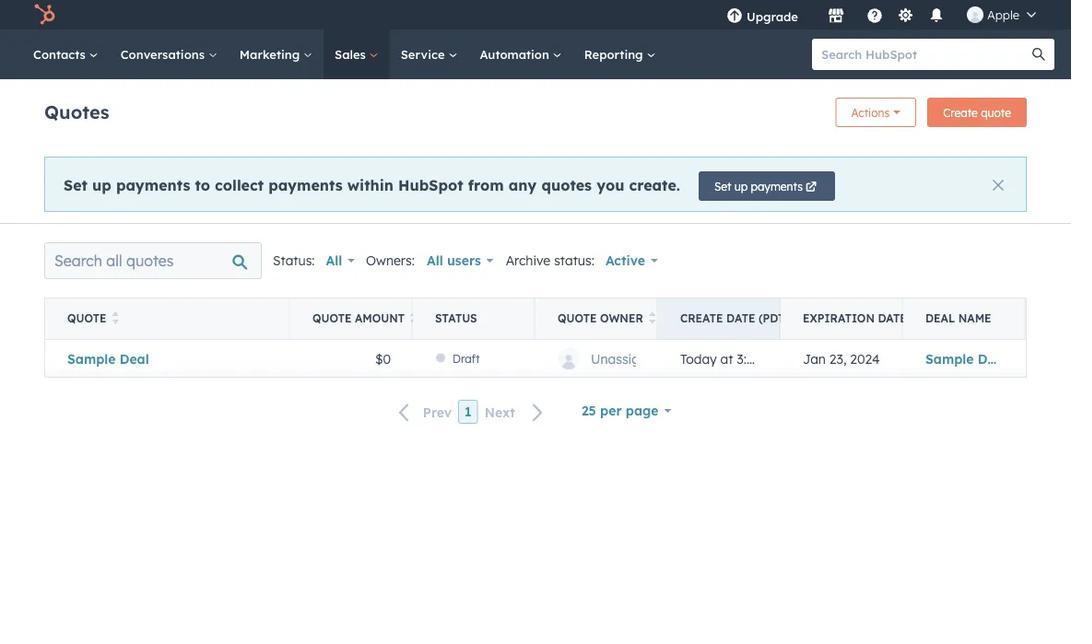 Task type: vqa. For each thing, say whether or not it's contained in the screenshot.
the left payments
yes



Task type: describe. For each thing, give the bounding box(es) containing it.
set up payments link
[[699, 171, 835, 201]]

2 horizontal spatial deal
[[978, 351, 1007, 367]]

you
[[597, 176, 625, 194]]

quotes banner
[[44, 92, 1027, 127]]

owner
[[600, 312, 643, 325]]

any
[[509, 176, 537, 194]]

(pdt)
[[759, 312, 789, 325]]

status column header
[[413, 299, 536, 339]]

to
[[195, 176, 210, 194]]

jan 23, 2024
[[803, 351, 880, 367]]

search button
[[1023, 39, 1055, 70]]

2 sample from the left
[[926, 351, 974, 367]]

apple button
[[956, 0, 1047, 30]]

create for create date (pdt)
[[680, 312, 723, 325]]

help image
[[867, 8, 883, 25]]

marketing link
[[228, 30, 324, 79]]

marketplaces button
[[817, 0, 855, 30]]

status:
[[554, 253, 595, 269]]

press to sort. image for quote owner
[[649, 312, 656, 325]]

jan
[[803, 351, 826, 367]]

expiration
[[803, 312, 875, 325]]

all button
[[326, 248, 355, 274]]

quote owner
[[558, 312, 643, 325]]

quote for quote amount
[[313, 312, 352, 325]]

next button
[[478, 400, 555, 425]]

per
[[600, 403, 622, 419]]

owners:
[[366, 253, 415, 269]]

press to sort. image for quote amount
[[410, 312, 417, 325]]

page
[[626, 403, 659, 419]]

notifications button
[[921, 0, 952, 30]]

quotes
[[44, 100, 109, 123]]

create date (pdt)
[[680, 312, 789, 325]]

press to sort. element for quote owner
[[649, 312, 656, 326]]

users
[[447, 253, 481, 269]]

actions for actions popup button inside quotes banner
[[851, 106, 890, 119]]

prev button
[[388, 400, 458, 425]]

set up payments
[[714, 179, 803, 193]]

pagination navigation
[[388, 400, 555, 425]]

actions for actions popup button to the left
[[193, 352, 231, 366]]

press to sort. element for quote
[[112, 312, 119, 326]]

conversations link
[[109, 30, 228, 79]]

date
[[727, 312, 755, 325]]

notifications image
[[928, 8, 945, 25]]

$0
[[375, 351, 391, 367]]

settings link
[[894, 5, 917, 24]]

1 button
[[458, 400, 478, 424]]

deal name
[[926, 312, 992, 325]]

create quote button
[[928, 98, 1027, 127]]

contacts
[[33, 47, 89, 62]]

menu containing apple
[[713, 0, 1049, 30]]

at
[[720, 351, 733, 367]]

collect
[[215, 176, 264, 194]]

25 per page
[[582, 403, 659, 419]]

draft
[[453, 352, 480, 366]]

hubspot
[[398, 176, 463, 194]]

0 horizontal spatial actions button
[[181, 347, 254, 371]]

Search HubSpot search field
[[812, 39, 1038, 70]]

2 sample deal from the left
[[926, 351, 1007, 367]]

today
[[680, 351, 717, 367]]

25 per page button
[[570, 393, 683, 430]]

quote for quote owner
[[558, 312, 597, 325]]

payments for set up payments to collect payments within hubspot from any quotes you create.
[[116, 176, 190, 194]]

upgrade
[[747, 9, 798, 24]]

sales
[[335, 47, 369, 62]]



Task type: locate. For each thing, give the bounding box(es) containing it.
sample deal down deal name column header
[[926, 351, 1007, 367]]

2 all from the left
[[427, 253, 443, 269]]

marketplaces image
[[828, 8, 844, 25]]

3 quote from the left
[[558, 312, 597, 325]]

all users
[[427, 253, 481, 269]]

deal name column header
[[903, 299, 1026, 339]]

0 horizontal spatial payments
[[116, 176, 190, 194]]

archive
[[506, 253, 551, 269]]

payments for set up payments
[[751, 179, 803, 193]]

1 sample from the left
[[67, 351, 116, 367]]

marketing
[[240, 47, 303, 62]]

up right the create.
[[735, 179, 748, 193]]

Search search field
[[44, 242, 262, 279]]

create left the "date"
[[680, 312, 723, 325]]

all inside popup button
[[427, 253, 443, 269]]

reporting
[[584, 47, 647, 62]]

quotes
[[541, 176, 592, 194]]

status:
[[273, 253, 315, 269]]

up for set up payments to collect payments within hubspot from any quotes you create.
[[92, 176, 111, 194]]

set right the create.
[[714, 179, 731, 193]]

service link
[[390, 30, 469, 79]]

create left quote at the right of the page
[[943, 106, 978, 119]]

hubspot link
[[22, 4, 69, 26]]

0 horizontal spatial press to sort. image
[[410, 312, 417, 325]]

create
[[943, 106, 978, 119], [680, 312, 723, 325]]

up
[[92, 176, 111, 194], [735, 179, 748, 193]]

0 vertical spatial actions
[[851, 106, 890, 119]]

set down quotes
[[64, 176, 87, 194]]

1 horizontal spatial create
[[943, 106, 978, 119]]

press to sort. element
[[112, 312, 119, 326], [410, 312, 417, 326], [649, 312, 656, 326]]

all users button
[[415, 242, 495, 279]]

1 vertical spatial create
[[680, 312, 723, 325]]

0 horizontal spatial set
[[64, 176, 87, 194]]

prev
[[423, 404, 452, 420]]

3:04
[[737, 351, 763, 367]]

create.
[[629, 176, 680, 194]]

press to sort. image
[[410, 312, 417, 325], [649, 312, 656, 325]]

2 quote from the left
[[313, 312, 352, 325]]

all for all
[[326, 253, 342, 269]]

0 vertical spatial create
[[943, 106, 978, 119]]

press to sort. element up sample deal button
[[112, 312, 119, 326]]

amount
[[355, 312, 405, 325]]

1 horizontal spatial all
[[427, 253, 443, 269]]

1 vertical spatial actions
[[193, 352, 231, 366]]

1 horizontal spatial sample
[[926, 351, 974, 367]]

actions button
[[836, 98, 916, 127], [181, 347, 254, 371]]

actions
[[851, 106, 890, 119], [193, 352, 231, 366]]

0 vertical spatial actions button
[[836, 98, 916, 127]]

1 all from the left
[[326, 253, 342, 269]]

unassigned
[[591, 351, 663, 367]]

3 press to sort. element from the left
[[649, 312, 656, 326]]

create quote
[[943, 106, 1011, 119]]

deal inside column header
[[926, 312, 955, 325]]

sample
[[67, 351, 116, 367], [926, 351, 974, 367]]

all right status: on the top of the page
[[326, 253, 342, 269]]

press to sort. image right owner
[[649, 312, 656, 325]]

1 horizontal spatial press to sort. element
[[410, 312, 417, 326]]

1
[[465, 404, 472, 420]]

close image
[[993, 180, 1004, 191]]

help button
[[859, 0, 891, 30]]

from
[[468, 176, 504, 194]]

set
[[64, 176, 87, 194], [714, 179, 731, 193]]

0 horizontal spatial sample
[[67, 351, 116, 367]]

0 horizontal spatial all
[[326, 253, 342, 269]]

deal
[[926, 312, 955, 325], [120, 351, 149, 367], [978, 351, 1007, 367]]

1 horizontal spatial quote
[[313, 312, 352, 325]]

quote
[[67, 312, 106, 325], [313, 312, 352, 325], [558, 312, 597, 325]]

all
[[326, 253, 342, 269], [427, 253, 443, 269]]

up down quotes
[[92, 176, 111, 194]]

0 horizontal spatial up
[[92, 176, 111, 194]]

all inside popup button
[[326, 253, 342, 269]]

sample deal button
[[67, 351, 170, 367]]

2024
[[850, 351, 880, 367]]

press to sort. element for quote amount
[[410, 312, 417, 326]]

service
[[401, 47, 448, 62]]

quote left owner
[[558, 312, 597, 325]]

1 horizontal spatial sample deal
[[926, 351, 1007, 367]]

0 horizontal spatial quote
[[67, 312, 106, 325]]

actions button inside quotes banner
[[836, 98, 916, 127]]

1 horizontal spatial press to sort. image
[[649, 312, 656, 325]]

contacts link
[[22, 30, 109, 79]]

0 horizontal spatial create
[[680, 312, 723, 325]]

1 horizontal spatial set
[[714, 179, 731, 193]]

set for set up payments to collect payments within hubspot from any quotes you create.
[[64, 176, 87, 194]]

automation
[[480, 47, 553, 62]]

automation link
[[469, 30, 573, 79]]

1 horizontal spatial up
[[735, 179, 748, 193]]

all for all users
[[427, 253, 443, 269]]

sales link
[[324, 30, 390, 79]]

settings image
[[897, 8, 914, 24]]

actions inside quotes banner
[[851, 106, 890, 119]]

date
[[878, 312, 907, 325]]

set for set up payments
[[714, 179, 731, 193]]

1 press to sort. element from the left
[[112, 312, 119, 326]]

quote left amount
[[313, 312, 352, 325]]

sample down press to sort. icon
[[67, 351, 116, 367]]

payments
[[116, 176, 190, 194], [268, 176, 343, 194], [751, 179, 803, 193]]

set up payments to collect payments within hubspot from any quotes you create.
[[64, 176, 680, 194]]

archive status:
[[506, 253, 595, 269]]

hubspot image
[[33, 4, 55, 26]]

active button
[[606, 248, 658, 274]]

bob builder image
[[967, 6, 984, 23]]

menu
[[713, 0, 1049, 30]]

sample down deal name
[[926, 351, 974, 367]]

2 press to sort. image from the left
[[649, 312, 656, 325]]

2 horizontal spatial press to sort. element
[[649, 312, 656, 326]]

25
[[582, 403, 596, 419]]

all left users
[[427, 253, 443, 269]]

status
[[435, 312, 477, 325]]

0 horizontal spatial actions
[[193, 352, 231, 366]]

press to sort. image right amount
[[410, 312, 417, 325]]

within
[[347, 176, 394, 194]]

conversations
[[121, 47, 208, 62]]

1 horizontal spatial actions
[[851, 106, 890, 119]]

press to sort. element right owner
[[649, 312, 656, 326]]

sample deal down press to sort. icon
[[67, 351, 149, 367]]

apple
[[987, 7, 1020, 22]]

1 horizontal spatial actions button
[[836, 98, 916, 127]]

active
[[606, 253, 645, 269]]

1 quote from the left
[[67, 312, 106, 325]]

2 horizontal spatial payments
[[751, 179, 803, 193]]

set up payments to collect payments within hubspot from any quotes you create. alert
[[44, 157, 1027, 212]]

pm
[[766, 351, 785, 367]]

quote for quote
[[67, 312, 106, 325]]

quote amount
[[313, 312, 405, 325]]

expiration date
[[803, 312, 907, 325]]

1 horizontal spatial payments
[[268, 176, 343, 194]]

quote
[[981, 106, 1011, 119]]

name
[[958, 312, 992, 325]]

1 sample deal from the left
[[67, 351, 149, 367]]

today at 3:04 pm
[[680, 351, 785, 367]]

2 horizontal spatial quote
[[558, 312, 597, 325]]

press to sort. element right amount
[[410, 312, 417, 326]]

press to sort. image
[[112, 312, 119, 325]]

0 horizontal spatial press to sort. element
[[112, 312, 119, 326]]

next
[[485, 404, 515, 420]]

page section element
[[0, 79, 1071, 223]]

quote left press to sort. icon
[[67, 312, 106, 325]]

0 horizontal spatial deal
[[120, 351, 149, 367]]

create inside button
[[943, 106, 978, 119]]

create for create quote
[[943, 106, 978, 119]]

reporting link
[[573, 30, 667, 79]]

up for set up payments
[[735, 179, 748, 193]]

0 horizontal spatial sample deal
[[67, 351, 149, 367]]

1 vertical spatial actions button
[[181, 347, 254, 371]]

1 horizontal spatial deal
[[926, 312, 955, 325]]

2 press to sort. element from the left
[[410, 312, 417, 326]]

sample deal
[[67, 351, 149, 367], [926, 351, 1007, 367]]

upgrade image
[[726, 8, 743, 25]]

search image
[[1033, 48, 1045, 61]]

23,
[[830, 351, 847, 367]]

1 press to sort. image from the left
[[410, 312, 417, 325]]

sample deal link
[[926, 351, 1007, 367]]



